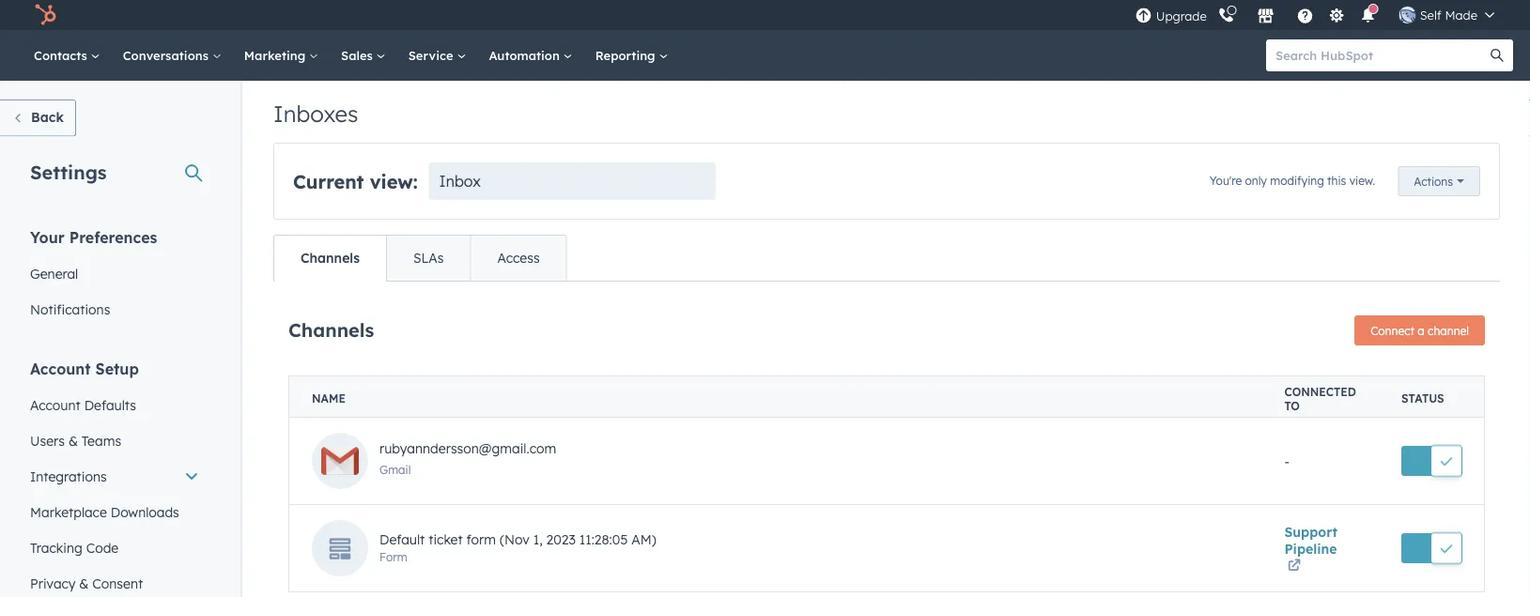 Task type: locate. For each thing, give the bounding box(es) containing it.
2 account from the top
[[30, 397, 81, 413]]

marketing link
[[233, 30, 330, 81]]

setup
[[95, 359, 139, 378]]

inboxes
[[273, 100, 359, 128]]

link opens in a new window image
[[1288, 560, 1301, 573]]

ticket
[[429, 532, 463, 548]]

slas link
[[386, 236, 470, 281]]

1 vertical spatial channels
[[288, 318, 374, 342]]

conversations link
[[112, 30, 233, 81]]

settings image
[[1329, 8, 1346, 25]]

am)
[[632, 532, 657, 548]]

notifications button
[[1353, 0, 1385, 30]]

integrations
[[30, 468, 107, 485]]

form
[[380, 550, 407, 564]]

marketplace downloads link
[[19, 495, 210, 530]]

access
[[498, 250, 540, 266]]

tracking code
[[30, 540, 119, 556]]

account up users
[[30, 397, 81, 413]]

you're only modifying this view.
[[1210, 174, 1376, 188]]

a
[[1418, 324, 1425, 338]]

rubyanndersson@gmail.com gmail
[[380, 441, 557, 477]]

back
[[31, 109, 64, 125]]

contacts
[[34, 47, 91, 63]]

contacts link
[[23, 30, 112, 81]]

notifications
[[30, 301, 110, 318]]

2023
[[547, 532, 576, 548]]

& right privacy
[[79, 576, 89, 592]]

connect
[[1371, 324, 1415, 338]]

notifications link
[[19, 292, 210, 327]]

rubyanndersson@gmail.com
[[380, 441, 557, 457]]

upgrade image
[[1136, 8, 1153, 25]]

account
[[30, 359, 91, 378], [30, 397, 81, 413]]

current view:
[[293, 170, 418, 193]]

current
[[293, 170, 364, 193]]

account setup element
[[19, 358, 210, 598]]

channels banner
[[288, 310, 1486, 346]]

channels up name
[[288, 318, 374, 342]]

1,
[[534, 532, 543, 548]]

ruby anderson image
[[1400, 7, 1417, 23]]

1 account from the top
[[30, 359, 91, 378]]

tab list
[[273, 235, 567, 282]]

support
[[1285, 524, 1338, 541]]

actions button
[[1399, 166, 1481, 196]]

menu
[[1134, 0, 1508, 30]]

account up account defaults
[[30, 359, 91, 378]]

channels for channels banner
[[288, 318, 374, 342]]

privacy & consent link
[[19, 566, 210, 598]]

help image
[[1297, 8, 1314, 25]]

pipeline
[[1285, 541, 1338, 557]]

sales
[[341, 47, 377, 63]]

connect a channel
[[1371, 324, 1470, 338]]

marketing
[[244, 47, 309, 63]]

users
[[30, 433, 65, 449]]

1 horizontal spatial &
[[79, 576, 89, 592]]

-
[[1285, 453, 1290, 470]]

account for account setup
[[30, 359, 91, 378]]

0 horizontal spatial &
[[68, 433, 78, 449]]

support pipeline
[[1285, 524, 1338, 557]]

0 vertical spatial account
[[30, 359, 91, 378]]

upgrade
[[1157, 8, 1207, 24]]

users & teams link
[[19, 423, 210, 459]]

access link
[[470, 236, 566, 281]]

search image
[[1491, 49, 1504, 62]]

service
[[408, 47, 457, 63]]

0 vertical spatial channels
[[301, 250, 360, 266]]

your
[[30, 228, 65, 247]]

inbox button
[[429, 163, 716, 200]]

0 vertical spatial &
[[68, 433, 78, 449]]

inbox
[[439, 172, 481, 191]]

1 vertical spatial account
[[30, 397, 81, 413]]

your preferences element
[[19, 227, 210, 327]]

channels down current
[[301, 250, 360, 266]]

view.
[[1350, 174, 1376, 188]]

& for users
[[68, 433, 78, 449]]

& for privacy
[[79, 576, 89, 592]]

account defaults
[[30, 397, 136, 413]]

conversations
[[123, 47, 212, 63]]

self made button
[[1389, 0, 1506, 30]]

channels inside banner
[[288, 318, 374, 342]]

privacy & consent
[[30, 576, 143, 592]]

gmail
[[380, 463, 411, 477]]

marketplaces button
[[1247, 0, 1286, 30]]

search button
[[1482, 39, 1514, 71]]

channels
[[301, 250, 360, 266], [288, 318, 374, 342]]

reporting link
[[584, 30, 680, 81]]

downloads
[[111, 504, 179, 521]]

& right users
[[68, 433, 78, 449]]

1 vertical spatial &
[[79, 576, 89, 592]]



Task type: describe. For each thing, give the bounding box(es) containing it.
back link
[[0, 100, 76, 137]]

only
[[1246, 174, 1268, 188]]

you're
[[1210, 174, 1242, 188]]

view:
[[370, 170, 418, 193]]

general
[[30, 265, 78, 282]]

teams
[[82, 433, 121, 449]]

tab list containing channels
[[273, 235, 567, 282]]

actions
[[1415, 174, 1454, 188]]

connected to
[[1285, 385, 1357, 413]]

settings
[[30, 160, 107, 184]]

(nov
[[500, 532, 530, 548]]

support pipeline link
[[1285, 524, 1338, 573]]

channel
[[1428, 324, 1470, 338]]

connected
[[1285, 385, 1357, 399]]

slas
[[413, 250, 444, 266]]

to
[[1285, 399, 1300, 413]]

defaults
[[84, 397, 136, 413]]

connect a channel button
[[1355, 316, 1486, 346]]

calling icon image
[[1219, 7, 1235, 24]]

11:28:05
[[580, 532, 628, 548]]

help button
[[1290, 0, 1322, 30]]

modifying
[[1271, 174, 1325, 188]]

hubspot image
[[34, 4, 56, 26]]

calling icon button
[[1211, 3, 1243, 27]]

channels link
[[274, 236, 386, 281]]

hubspot link
[[23, 4, 70, 26]]

general link
[[19, 256, 210, 292]]

menu containing self made
[[1134, 0, 1508, 30]]

this
[[1328, 174, 1347, 188]]

your preferences
[[30, 228, 157, 247]]

automation link
[[478, 30, 584, 81]]

Search HubSpot search field
[[1267, 39, 1497, 71]]

tracking code link
[[19, 530, 210, 566]]

account setup
[[30, 359, 139, 378]]

marketplaces image
[[1258, 8, 1275, 25]]

preferences
[[69, 228, 157, 247]]

account for account defaults
[[30, 397, 81, 413]]

form
[[467, 532, 496, 548]]

marketplace downloads
[[30, 504, 179, 521]]

default
[[380, 532, 425, 548]]

channels tab panel
[[273, 281, 1501, 598]]

reporting
[[596, 47, 659, 63]]

consent
[[92, 576, 143, 592]]

self
[[1421, 7, 1442, 23]]

self made
[[1421, 7, 1478, 23]]

privacy
[[30, 576, 76, 592]]

made
[[1446, 7, 1478, 23]]

link opens in a new window image
[[1288, 560, 1301, 573]]

notifications image
[[1360, 8, 1377, 25]]

marketplace
[[30, 504, 107, 521]]

status
[[1402, 392, 1445, 406]]

users & teams
[[30, 433, 121, 449]]

code
[[86, 540, 119, 556]]

default ticket form (nov 1, 2023 11:28:05 am) form
[[380, 532, 657, 564]]

name
[[312, 392, 346, 406]]

integrations button
[[19, 459, 210, 495]]

tracking
[[30, 540, 82, 556]]

settings link
[[1326, 5, 1349, 25]]

automation
[[489, 47, 564, 63]]

sales link
[[330, 30, 397, 81]]

service link
[[397, 30, 478, 81]]

channels for channels link
[[301, 250, 360, 266]]

account defaults link
[[19, 388, 210, 423]]



Task type: vqa. For each thing, say whether or not it's contained in the screenshot.
help "icon"
yes



